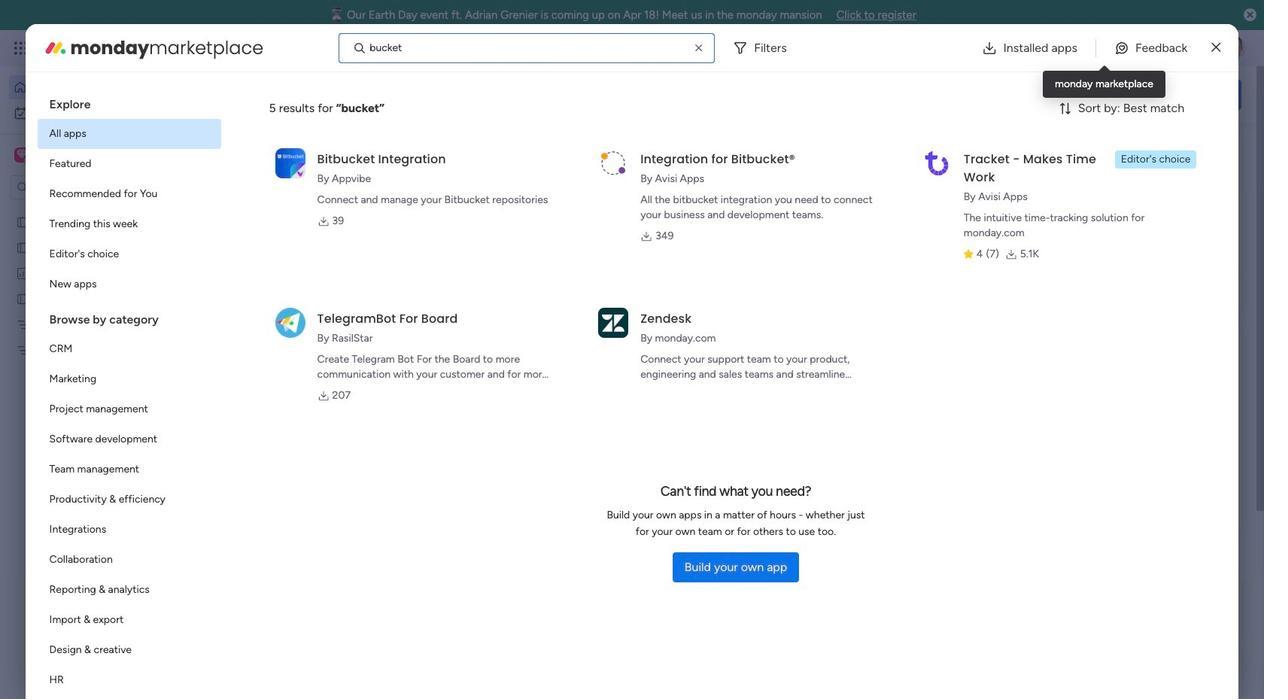Task type: vqa. For each thing, say whether or not it's contained in the screenshot.
Pending
no



Task type: locate. For each thing, give the bounding box(es) containing it.
component image
[[251, 329, 265, 342]]

public board image down public dashboard icon
[[16, 291, 30, 306]]

dapulse x slim image
[[1212, 39, 1221, 57], [1220, 139, 1238, 157]]

heading
[[37, 84, 221, 119], [37, 300, 221, 334]]

see plans image
[[250, 40, 263, 56]]

1 vertical spatial heading
[[37, 300, 221, 334]]

monday marketplace image
[[43, 36, 67, 60], [1097, 41, 1112, 56]]

Search in workspace field
[[32, 179, 126, 196]]

app logo image
[[275, 148, 305, 178], [599, 148, 629, 178], [922, 148, 952, 178], [275, 308, 305, 338], [599, 308, 629, 338]]

notifications image
[[997, 41, 1012, 56]]

2 circle o image from the top
[[1039, 248, 1049, 260]]

public board image up component image
[[251, 305, 268, 321]]

option
[[9, 75, 183, 99], [9, 101, 183, 125], [37, 119, 221, 149], [37, 149, 221, 179], [37, 179, 221, 209], [0, 208, 192, 211], [37, 209, 221, 239], [37, 239, 221, 270], [37, 270, 221, 300], [37, 334, 221, 364], [37, 364, 221, 394], [37, 394, 221, 425], [37, 425, 221, 455], [37, 455, 221, 485], [37, 485, 221, 515], [37, 515, 221, 545], [37, 545, 221, 575], [37, 575, 221, 605], [37, 605, 221, 635], [37, 635, 221, 665], [37, 665, 221, 696]]

1 vertical spatial dapulse x slim image
[[1220, 139, 1238, 157]]

public board image
[[16, 215, 30, 229]]

2 heading from the top
[[37, 300, 221, 334]]

quick search results list box
[[233, 171, 980, 555]]

1 vertical spatial circle o image
[[1039, 248, 1049, 260]]

monday marketplace image left search everything image
[[1097, 41, 1112, 56]]

monday marketplace image right select product 'icon'
[[43, 36, 67, 60]]

0 vertical spatial circle o image
[[1039, 210, 1049, 221]]

list box
[[37, 84, 221, 699], [0, 206, 192, 566]]

search everything image
[[1134, 41, 1149, 56]]

v2 bolt switch image
[[1146, 86, 1155, 103]]

2 workspace image from the left
[[17, 147, 27, 163]]

0 vertical spatial heading
[[37, 84, 221, 119]]

circle o image
[[1039, 210, 1049, 221], [1039, 248, 1049, 260]]

workspace image
[[14, 147, 29, 163], [17, 147, 27, 163]]

workspace selection element
[[14, 146, 126, 166]]

public board image
[[16, 240, 30, 254], [16, 291, 30, 306], [251, 305, 268, 321]]



Task type: describe. For each thing, give the bounding box(es) containing it.
getting started element
[[1016, 579, 1242, 639]]

add to favorites image
[[446, 305, 461, 320]]

1 circle o image from the top
[[1039, 210, 1049, 221]]

terry turtle image
[[1223, 36, 1247, 60]]

public board image up public dashboard icon
[[16, 240, 30, 254]]

help center element
[[1016, 651, 1242, 699]]

1 workspace image from the left
[[14, 147, 29, 163]]

0 horizontal spatial monday marketplace image
[[43, 36, 67, 60]]

select product image
[[14, 41, 29, 56]]

help image
[[1167, 41, 1182, 56]]

v2 user feedback image
[[1028, 86, 1040, 103]]

public dashboard image
[[16, 266, 30, 280]]

1 horizontal spatial monday marketplace image
[[1097, 41, 1112, 56]]

0 vertical spatial dapulse x slim image
[[1212, 39, 1221, 57]]

update feed image
[[1031, 41, 1046, 56]]

2 image
[[1042, 31, 1055, 48]]

1 heading from the top
[[37, 84, 221, 119]]



